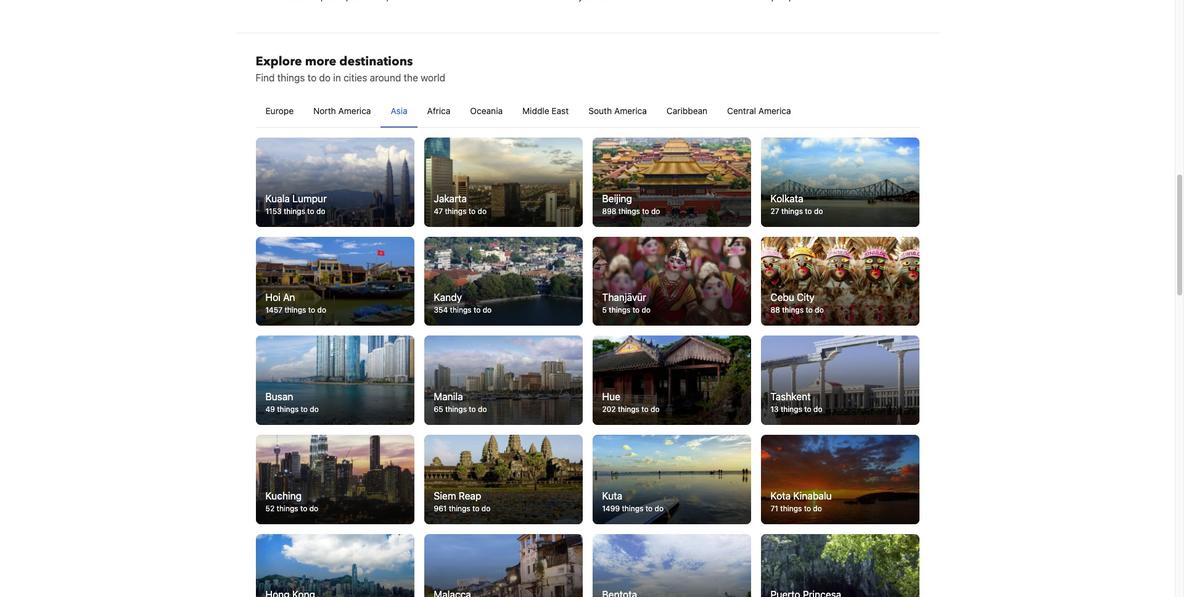Task type: describe. For each thing, give the bounding box(es) containing it.
jakarta 47 things to do
[[434, 193, 487, 216]]

things inside kolkata 27 things to do
[[782, 207, 803, 216]]

siem reap image
[[424, 435, 583, 524]]

manila
[[434, 391, 463, 402]]

middle east
[[523, 106, 569, 116]]

central america
[[728, 106, 792, 116]]

do inside tashkent 13 things to do
[[814, 405, 823, 414]]

beijing image
[[593, 138, 751, 227]]

north america button
[[304, 95, 381, 127]]

south america
[[589, 106, 647, 116]]

thanjāvūr 5 things to do
[[603, 292, 651, 315]]

hoi an 1457 things to do
[[266, 292, 326, 315]]

do inside busan 49 things to do
[[310, 405, 319, 414]]

cebu city 88 things to do
[[771, 292, 824, 315]]

hoi an image
[[256, 237, 414, 326]]

africa button
[[418, 95, 461, 127]]

do inside thanjāvūr 5 things to do
[[642, 306, 651, 315]]

hue image
[[593, 336, 751, 425]]

961
[[434, 504, 447, 513]]

354
[[434, 306, 448, 315]]

13
[[771, 405, 779, 414]]

middle
[[523, 106, 550, 116]]

1153
[[266, 207, 282, 216]]

caribbean
[[667, 106, 708, 116]]

north america
[[314, 106, 371, 116]]

destinations
[[340, 53, 413, 70]]

jakarta
[[434, 193, 467, 204]]

hoi
[[266, 292, 281, 303]]

things inside busan 49 things to do
[[277, 405, 299, 414]]

202
[[603, 405, 616, 414]]

do inside beijing 898 things to do
[[652, 207, 661, 216]]

to inside busan 49 things to do
[[301, 405, 308, 414]]

do inside the explore more destinations find things to do in cities around the world
[[319, 72, 331, 83]]

siem
[[434, 490, 456, 501]]

north
[[314, 106, 336, 116]]

to inside kuta 1499 things to do
[[646, 504, 653, 513]]

to inside manila 65 things to do
[[469, 405, 476, 414]]

do inside jakarta 47 things to do
[[478, 207, 487, 216]]

88
[[771, 306, 780, 315]]

things inside manila 65 things to do
[[445, 405, 467, 414]]

things inside the explore more destinations find things to do in cities around the world
[[277, 72, 305, 83]]

find
[[256, 72, 275, 83]]

to inside tashkent 13 things to do
[[805, 405, 812, 414]]

caribbean button
[[657, 95, 718, 127]]

manila 65 things to do
[[434, 391, 487, 414]]

tab list containing europe
[[256, 95, 920, 128]]

central
[[728, 106, 757, 116]]

asia button
[[381, 95, 418, 127]]

71
[[771, 504, 779, 513]]

jakarta image
[[424, 138, 583, 227]]

busan 49 things to do
[[266, 391, 319, 414]]

around
[[370, 72, 401, 83]]

america for south america
[[615, 106, 647, 116]]

city
[[797, 292, 815, 303]]

things inside kandy 354 things to do
[[450, 306, 472, 315]]

things inside kuta 1499 things to do
[[622, 504, 644, 513]]

65
[[434, 405, 443, 414]]

malacca image
[[424, 534, 583, 597]]

kolkata 27 things to do
[[771, 193, 823, 216]]

manila image
[[424, 336, 583, 425]]

5
[[603, 306, 607, 315]]

bentota image
[[593, 534, 751, 597]]

kandy image
[[424, 237, 583, 326]]

explore more destinations find things to do in cities around the world
[[256, 53, 446, 83]]

europe
[[266, 106, 294, 116]]

kuala lumpur image
[[256, 138, 414, 227]]

world
[[421, 72, 446, 83]]

do inside kolkata 27 things to do
[[815, 207, 823, 216]]

asia
[[391, 106, 408, 116]]

africa
[[427, 106, 451, 116]]

things inside hue 202 things to do
[[618, 405, 640, 414]]

reap
[[459, 490, 482, 501]]

kuta image
[[593, 435, 751, 524]]

do inside kuta 1499 things to do
[[655, 504, 664, 513]]

to inside kota kinabalu 71 things to do
[[804, 504, 811, 513]]

beijing
[[603, 193, 632, 204]]



Task type: locate. For each thing, give the bounding box(es) containing it.
27
[[771, 207, 780, 216]]

49
[[266, 405, 275, 414]]

europe button
[[256, 95, 304, 127]]

cebu city image
[[761, 237, 920, 326]]

things inside thanjāvūr 5 things to do
[[609, 306, 631, 315]]

do inside siem reap 961 things to do
[[482, 504, 491, 513]]

kinabalu
[[794, 490, 832, 501]]

to inside cebu city 88 things to do
[[806, 306, 813, 315]]

to inside beijing 898 things to do
[[642, 207, 649, 216]]

kuta 1499 things to do
[[603, 490, 664, 513]]

america for north america
[[338, 106, 371, 116]]

things inside cebu city 88 things to do
[[783, 306, 804, 315]]

to inside kuching 52 things to do
[[300, 504, 307, 513]]

america right south
[[615, 106, 647, 116]]

puerto princesa image
[[761, 534, 920, 597]]

tashkent
[[771, 391, 811, 402]]

to inside siem reap 961 things to do
[[473, 504, 480, 513]]

things down kandy at left
[[450, 306, 472, 315]]

to inside kolkata 27 things to do
[[805, 207, 812, 216]]

2 horizontal spatial america
[[759, 106, 792, 116]]

do down the kinabalu at the bottom of the page
[[814, 504, 822, 513]]

america inside north america button
[[338, 106, 371, 116]]

kolkata
[[771, 193, 804, 204]]

things down explore
[[277, 72, 305, 83]]

things down the kolkata
[[782, 207, 803, 216]]

to down more
[[308, 72, 317, 83]]

central america button
[[718, 95, 801, 127]]

2 america from the left
[[615, 106, 647, 116]]

hue 202 things to do
[[603, 391, 660, 414]]

to right '47'
[[469, 207, 476, 216]]

things down lumpur
[[284, 207, 305, 216]]

explore
[[256, 53, 302, 70]]

things right the 202
[[618, 405, 640, 414]]

do inside cebu city 88 things to do
[[815, 306, 824, 315]]

things down tashkent
[[781, 405, 803, 414]]

do right 1457
[[317, 306, 326, 315]]

52
[[266, 504, 275, 513]]

do right '47'
[[478, 207, 487, 216]]

kuta
[[603, 490, 623, 501]]

to inside the hoi an 1457 things to do
[[308, 306, 315, 315]]

america inside south america button
[[615, 106, 647, 116]]

things inside jakarta 47 things to do
[[445, 207, 467, 216]]

middle east button
[[513, 95, 579, 127]]

do inside kuching 52 things to do
[[310, 504, 318, 513]]

things down the an
[[285, 306, 306, 315]]

things down busan
[[277, 405, 299, 414]]

things down cebu
[[783, 306, 804, 315]]

things down "jakarta"
[[445, 207, 467, 216]]

kandy
[[434, 292, 462, 303]]

do inside hue 202 things to do
[[651, 405, 660, 414]]

1 horizontal spatial america
[[615, 106, 647, 116]]

things inside tashkent 13 things to do
[[781, 405, 803, 414]]

america right central
[[759, 106, 792, 116]]

to right 27 on the right of the page
[[805, 207, 812, 216]]

to right 65
[[469, 405, 476, 414]]

cebu
[[771, 292, 795, 303]]

1457
[[266, 306, 283, 315]]

to right 354
[[474, 306, 481, 315]]

things inside siem reap 961 things to do
[[449, 504, 471, 513]]

tashkent image
[[761, 336, 920, 425]]

hue
[[603, 391, 621, 402]]

47
[[434, 207, 443, 216]]

898
[[603, 207, 617, 216]]

things down beijing
[[619, 207, 640, 216]]

do inside kota kinabalu 71 things to do
[[814, 504, 822, 513]]

to right 1457
[[308, 306, 315, 315]]

thanjāvūr image
[[593, 237, 751, 326]]

do inside the hoi an 1457 things to do
[[317, 306, 326, 315]]

to inside jakarta 47 things to do
[[469, 207, 476, 216]]

kota kinabalu image
[[761, 435, 920, 524]]

do inside kandy 354 things to do
[[483, 306, 492, 315]]

to down kuching
[[300, 504, 307, 513]]

things down kota
[[781, 504, 802, 513]]

do right 354
[[483, 306, 492, 315]]

to down city
[[806, 306, 813, 315]]

things down kuching
[[277, 504, 298, 513]]

do right the 13
[[814, 405, 823, 414]]

to down tashkent
[[805, 405, 812, 414]]

south america button
[[579, 95, 657, 127]]

to
[[308, 72, 317, 83], [307, 207, 314, 216], [469, 207, 476, 216], [642, 207, 649, 216], [805, 207, 812, 216], [308, 306, 315, 315], [474, 306, 481, 315], [633, 306, 640, 315], [806, 306, 813, 315], [301, 405, 308, 414], [469, 405, 476, 414], [642, 405, 649, 414], [805, 405, 812, 414], [300, 504, 307, 513], [473, 504, 480, 513], [646, 504, 653, 513], [804, 504, 811, 513]]

things
[[277, 72, 305, 83], [284, 207, 305, 216], [445, 207, 467, 216], [619, 207, 640, 216], [782, 207, 803, 216], [285, 306, 306, 315], [450, 306, 472, 315], [609, 306, 631, 315], [783, 306, 804, 315], [277, 405, 299, 414], [445, 405, 467, 414], [618, 405, 640, 414], [781, 405, 803, 414], [277, 504, 298, 513], [449, 504, 471, 513], [622, 504, 644, 513], [781, 504, 802, 513]]

things inside kota kinabalu 71 things to do
[[781, 504, 802, 513]]

kuala
[[266, 193, 290, 204]]

do down the thanjāvūr
[[642, 306, 651, 315]]

things down "reap"
[[449, 504, 471, 513]]

hong kong image
[[256, 534, 414, 597]]

do inside kuala lumpur 1153 things to do
[[317, 207, 326, 216]]

kandy 354 things to do
[[434, 292, 492, 315]]

do right the 898
[[652, 207, 661, 216]]

things right 1499 at the right bottom
[[622, 504, 644, 513]]

things inside kuala lumpur 1153 things to do
[[284, 207, 305, 216]]

do right 1499 at the right bottom
[[655, 504, 664, 513]]

south
[[589, 106, 612, 116]]

do right 27 on the right of the page
[[815, 207, 823, 216]]

to right 1499 at the right bottom
[[646, 504, 653, 513]]

do right 49
[[310, 405, 319, 414]]

to right the 898
[[642, 207, 649, 216]]

0 horizontal spatial america
[[338, 106, 371, 116]]

america for central america
[[759, 106, 792, 116]]

kuching 52 things to do
[[266, 490, 318, 513]]

1499
[[603, 504, 620, 513]]

do right the 202
[[651, 405, 660, 414]]

siem reap 961 things to do
[[434, 490, 491, 513]]

in
[[333, 72, 341, 83]]

to inside hue 202 things to do
[[642, 405, 649, 414]]

things down the thanjāvūr
[[609, 306, 631, 315]]

thanjāvūr
[[603, 292, 647, 303]]

an
[[283, 292, 295, 303]]

to down lumpur
[[307, 207, 314, 216]]

lumpur
[[293, 193, 327, 204]]

to down the thanjāvūr
[[633, 306, 640, 315]]

beijing 898 things to do
[[603, 193, 661, 216]]

3 america from the left
[[759, 106, 792, 116]]

america right north
[[338, 106, 371, 116]]

oceania
[[470, 106, 503, 116]]

to right 49
[[301, 405, 308, 414]]

to down the kinabalu at the bottom of the page
[[804, 504, 811, 513]]

kuala lumpur 1153 things to do
[[266, 193, 327, 216]]

east
[[552, 106, 569, 116]]

to inside kuala lumpur 1153 things to do
[[307, 207, 314, 216]]

kuching image
[[256, 435, 414, 524]]

kolkata image
[[761, 138, 920, 227]]

to inside the explore more destinations find things to do in cities around the world
[[308, 72, 317, 83]]

kota kinabalu 71 things to do
[[771, 490, 832, 513]]

busan
[[266, 391, 293, 402]]

do down lumpur
[[317, 207, 326, 216]]

tashkent 13 things to do
[[771, 391, 823, 414]]

do
[[319, 72, 331, 83], [317, 207, 326, 216], [478, 207, 487, 216], [652, 207, 661, 216], [815, 207, 823, 216], [317, 306, 326, 315], [483, 306, 492, 315], [642, 306, 651, 315], [815, 306, 824, 315], [310, 405, 319, 414], [478, 405, 487, 414], [651, 405, 660, 414], [814, 405, 823, 414], [310, 504, 318, 513], [482, 504, 491, 513], [655, 504, 664, 513], [814, 504, 822, 513]]

things inside the hoi an 1457 things to do
[[285, 306, 306, 315]]

oceania button
[[461, 95, 513, 127]]

america inside central america button
[[759, 106, 792, 116]]

1 america from the left
[[338, 106, 371, 116]]

more
[[305, 53, 337, 70]]

tab list
[[256, 95, 920, 128]]

do right 88 at the bottom
[[815, 306, 824, 315]]

to down "reap"
[[473, 504, 480, 513]]

to inside kandy 354 things to do
[[474, 306, 481, 315]]

busan image
[[256, 336, 414, 425]]

cities
[[344, 72, 367, 83]]

do right 961
[[482, 504, 491, 513]]

things inside kuching 52 things to do
[[277, 504, 298, 513]]

do inside manila 65 things to do
[[478, 405, 487, 414]]

kota
[[771, 490, 791, 501]]

do left in
[[319, 72, 331, 83]]

america
[[338, 106, 371, 116], [615, 106, 647, 116], [759, 106, 792, 116]]

to right the 202
[[642, 405, 649, 414]]

the
[[404, 72, 418, 83]]

things inside beijing 898 things to do
[[619, 207, 640, 216]]

kuching
[[266, 490, 302, 501]]

to inside thanjāvūr 5 things to do
[[633, 306, 640, 315]]

do right 52 in the left bottom of the page
[[310, 504, 318, 513]]

things down manila
[[445, 405, 467, 414]]

do right 65
[[478, 405, 487, 414]]



Task type: vqa. For each thing, say whether or not it's contained in the screenshot.


